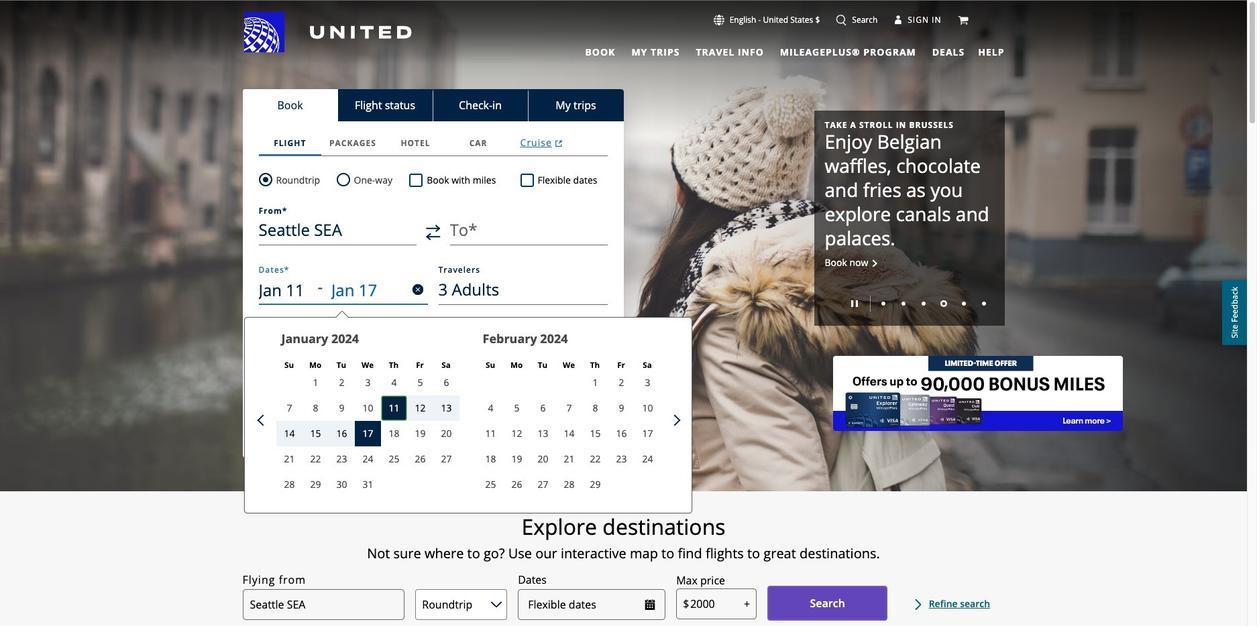 Task type: describe. For each thing, give the bounding box(es) containing it.
1 vertical spatial tab list
[[243, 89, 624, 121]]

flying from element
[[243, 573, 306, 589]]

slide 3 of 6 image
[[922, 302, 926, 306]]

move forward to switch to the next month. image
[[669, 415, 681, 426]]

move backward to switch to the previous month. image
[[257, 415, 268, 426]]

enter your departing city, airport name, or airport code. element
[[259, 207, 287, 215]]

slide 6 of 6 image
[[982, 302, 986, 306]]

explore destinations element
[[165, 514, 1082, 541]]

Flying from text field
[[243, 590, 405, 621]]

please enter the max price in the input text or tab to access the slider to set the max price. element
[[677, 573, 725, 589]]

0 vertical spatial tab list
[[577, 41, 968, 60]]

pause image
[[851, 301, 858, 308]]



Task type: locate. For each thing, give the bounding box(es) containing it.
Return text field
[[331, 274, 394, 305]]

clear dates image
[[412, 285, 423, 295]]

Depart text field
[[259, 274, 318, 305]]

To* text field
[[450, 215, 608, 246]]

united logo link to homepage image
[[244, 12, 412, 52]]

flexible dates image
[[645, 600, 656, 611]]

From* text field
[[259, 215, 416, 246]]

slide 1 of 6 image
[[882, 302, 886, 306]]

main content
[[0, 1, 1248, 627]]

slide 4 of 6 image
[[941, 301, 947, 308]]

carousel buttons element
[[825, 291, 994, 315]]

navigation
[[0, 11, 1248, 60]]

slide 2 of 6 image
[[902, 302, 906, 306]]

2 vertical spatial tab list
[[259, 131, 608, 156]]

slide 5 of 6 image
[[962, 302, 966, 306]]

reverse origin and destination image
[[426, 224, 441, 241]]

calendar application
[[253, 318, 1073, 523]]

not sure where to go? use our interactive map to find flights to great destinations. element
[[165, 546, 1082, 562]]

currently in english united states	$ enter to change image
[[714, 15, 725, 26]]

view cart, click to view list of recently searched saved trips. image
[[958, 15, 969, 25]]

None text field
[[677, 589, 757, 620]]

tab list
[[577, 41, 968, 60], [243, 89, 624, 121], [259, 131, 608, 156]]



Task type: vqa. For each thing, say whether or not it's contained in the screenshot.
'pause' image
yes



